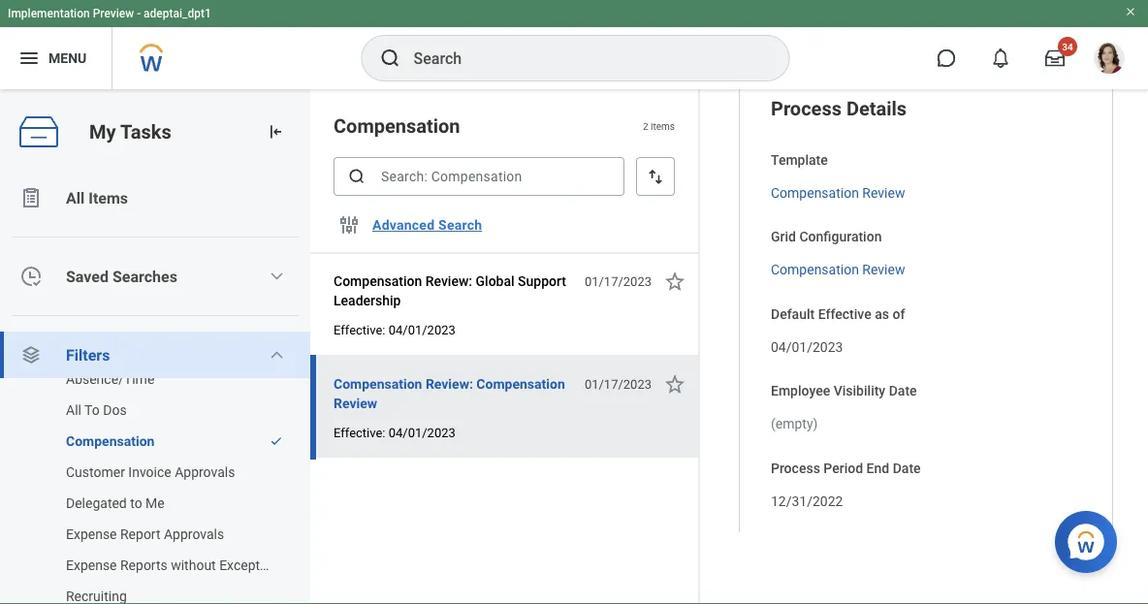 Task type: locate. For each thing, give the bounding box(es) containing it.
04/01/2023 for global
[[389, 322, 456, 337]]

customer invoice approvals button
[[0, 457, 291, 488]]

advanced search
[[372, 217, 482, 233]]

list containing all items
[[0, 175, 310, 604]]

saved
[[66, 267, 109, 286]]

0 horizontal spatial search image
[[347, 167, 367, 186]]

0 vertical spatial approvals
[[175, 464, 235, 480]]

menu banner
[[0, 0, 1148, 89]]

review: inside compensation review: compensation review
[[426, 376, 473, 392]]

compensation review link for grid configuration
[[771, 258, 905, 278]]

1 effective: 04/01/2023 from the top
[[334, 322, 456, 337]]

1 horizontal spatial search image
[[379, 47, 402, 70]]

1 process from the top
[[771, 98, 842, 120]]

me
[[146, 495, 165, 511]]

chevron down image inside 'saved searches' dropdown button
[[269, 269, 284, 284]]

search
[[438, 217, 482, 233]]

1 vertical spatial chevron down image
[[269, 347, 284, 363]]

default
[[771, 306, 815, 322]]

1 vertical spatial approvals
[[164, 526, 224, 542]]

1 expense from the top
[[66, 526, 117, 542]]

-
[[137, 7, 141, 20]]

all to dos button
[[0, 395, 291, 426]]

2 review: from the top
[[426, 376, 473, 392]]

2 chevron down image from the top
[[269, 347, 284, 363]]

04/01/2023 down compensation review: global support leadership
[[389, 322, 456, 337]]

approvals for customer invoice approvals
[[175, 464, 235, 480]]

item list element
[[310, 89, 700, 604]]

approvals inside button
[[175, 464, 235, 480]]

01/17/2023 for compensation review: global support leadership
[[585, 274, 652, 289]]

star image
[[663, 270, 687, 293], [663, 372, 687, 396]]

support
[[518, 273, 566, 289]]

0 vertical spatial search image
[[379, 47, 402, 70]]

2 process from the top
[[771, 460, 820, 476]]

0 vertical spatial review
[[863, 185, 905, 201]]

0 vertical spatial chevron down image
[[269, 269, 284, 284]]

effective: 04/01/2023 for compensation review: global support leadership
[[334, 322, 456, 337]]

expense inside button
[[66, 557, 117, 573]]

compensation review for template
[[771, 185, 905, 201]]

approvals inside 'button'
[[164, 526, 224, 542]]

1 vertical spatial star image
[[663, 372, 687, 396]]

configuration
[[800, 229, 882, 245]]

1 vertical spatial 04/01/2023
[[771, 339, 843, 355]]

0 vertical spatial 01/17/2023
[[585, 274, 652, 289]]

2 expense from the top
[[66, 557, 117, 573]]

0 vertical spatial process
[[771, 98, 842, 120]]

effective: down leadership at left
[[334, 322, 386, 337]]

date right visibility
[[889, 383, 917, 399]]

04/01/2023 down 'default'
[[771, 339, 843, 355]]

effective: for compensation review: global support leadership
[[334, 322, 386, 337]]

04/01/2023
[[389, 322, 456, 337], [771, 339, 843, 355], [389, 425, 456, 440]]

2 vertical spatial 04/01/2023
[[389, 425, 456, 440]]

0 vertical spatial effective:
[[334, 322, 386, 337]]

menu
[[48, 50, 87, 66]]

compensation review
[[771, 185, 905, 201], [771, 262, 905, 278]]

0 vertical spatial expense
[[66, 526, 117, 542]]

delegated to me
[[66, 495, 165, 511]]

1 effective: from the top
[[334, 322, 386, 337]]

1 vertical spatial search image
[[347, 167, 367, 186]]

compensation inside list
[[66, 433, 155, 449]]

2 01/17/2023 from the top
[[585, 377, 652, 391]]

0 vertical spatial review:
[[426, 273, 472, 289]]

34 button
[[1034, 37, 1078, 80]]

all items
[[66, 189, 128, 207]]

compensation
[[334, 114, 460, 137], [771, 185, 859, 201], [771, 262, 859, 278], [334, 273, 422, 289], [334, 376, 422, 392], [477, 376, 565, 392], [66, 433, 155, 449]]

implementation
[[8, 7, 90, 20]]

2 vertical spatial review
[[334, 395, 377, 411]]

review: down compensation review: global support leadership button
[[426, 376, 473, 392]]

filters button
[[0, 332, 310, 378]]

end
[[867, 460, 890, 476]]

1 vertical spatial compensation review
[[771, 262, 905, 278]]

items
[[88, 189, 128, 207]]

process for process period end date
[[771, 460, 820, 476]]

implementation preview -   adeptai_dpt1
[[8, 7, 211, 20]]

all left the to
[[66, 402, 81, 418]]

0 vertical spatial 04/01/2023
[[389, 322, 456, 337]]

compensation review down configuration
[[771, 262, 905, 278]]

chevron down image inside filters dropdown button
[[269, 347, 284, 363]]

to
[[84, 402, 100, 418]]

1 compensation review from the top
[[771, 185, 905, 201]]

expense reports without exceptions button
[[0, 550, 291, 581]]

review for template
[[863, 185, 905, 201]]

to
[[130, 495, 142, 511]]

report
[[120, 526, 161, 542]]

justify image
[[17, 47, 41, 70]]

process period end date
[[771, 460, 921, 476]]

2 star image from the top
[[663, 372, 687, 396]]

review inside compensation review: compensation review
[[334, 395, 377, 411]]

adeptai_dpt1
[[144, 7, 211, 20]]

effective: 04/01/2023
[[334, 322, 456, 337], [334, 425, 456, 440]]

compensation review link up configuration
[[771, 181, 905, 201]]

compensation review: global support leadership button
[[334, 270, 574, 312]]

1 vertical spatial review
[[863, 262, 905, 278]]

list
[[0, 175, 310, 604], [0, 364, 310, 604]]

approvals
[[175, 464, 235, 480], [164, 526, 224, 542]]

1 vertical spatial all
[[66, 402, 81, 418]]

my tasks
[[89, 120, 171, 143]]

all for all items
[[66, 189, 85, 207]]

leadership
[[334, 292, 401, 308]]

compensation inside compensation review: global support leadership
[[334, 273, 422, 289]]

1 list from the top
[[0, 175, 310, 604]]

2 effective: 04/01/2023 from the top
[[334, 425, 456, 440]]

12/31/2022
[[771, 493, 843, 509]]

my
[[89, 120, 116, 143]]

1 vertical spatial compensation review link
[[771, 258, 905, 278]]

process
[[771, 98, 842, 120], [771, 460, 820, 476]]

1 all from the top
[[66, 189, 85, 207]]

expense inside 'button'
[[66, 526, 117, 542]]

all inside "button"
[[66, 189, 85, 207]]

date right end at bottom right
[[893, 460, 921, 476]]

1 vertical spatial effective:
[[334, 425, 386, 440]]

2 all from the top
[[66, 402, 81, 418]]

effective
[[818, 306, 872, 322]]

2 compensation review from the top
[[771, 262, 905, 278]]

without
[[171, 557, 216, 573]]

clipboard image
[[19, 186, 43, 210]]

check image
[[270, 435, 283, 448]]

1 chevron down image from the top
[[269, 269, 284, 284]]

list containing absence/time
[[0, 364, 310, 604]]

0 vertical spatial star image
[[663, 270, 687, 293]]

as
[[875, 306, 889, 322]]

saved searches
[[66, 267, 177, 286]]

all for all to dos
[[66, 402, 81, 418]]

review: inside compensation review: global support leadership
[[426, 273, 472, 289]]

process up process period end date element
[[771, 460, 820, 476]]

expense down delegated
[[66, 526, 117, 542]]

all
[[66, 189, 85, 207], [66, 402, 81, 418]]

(empty)
[[771, 416, 818, 432]]

expense
[[66, 526, 117, 542], [66, 557, 117, 573]]

review
[[863, 185, 905, 201], [863, 262, 905, 278], [334, 395, 377, 411]]

compensation review link down configuration
[[771, 258, 905, 278]]

2 effective: from the top
[[334, 425, 386, 440]]

compensation review link
[[771, 181, 905, 201], [771, 258, 905, 278]]

filters
[[66, 346, 110, 364]]

date
[[889, 383, 917, 399], [893, 460, 921, 476]]

1 vertical spatial expense
[[66, 557, 117, 573]]

effective: right check icon
[[334, 425, 386, 440]]

1 vertical spatial process
[[771, 460, 820, 476]]

effective: for compensation review: compensation review
[[334, 425, 386, 440]]

1 01/17/2023 from the top
[[585, 274, 652, 289]]

searches
[[112, 267, 177, 286]]

all left items
[[66, 189, 85, 207]]

approvals up without
[[164, 526, 224, 542]]

2 compensation review link from the top
[[771, 258, 905, 278]]

effective: 04/01/2023 down compensation review: compensation review
[[334, 425, 456, 440]]

04/01/2023 down compensation review: compensation review
[[389, 425, 456, 440]]

star image for compensation review: global support leadership
[[663, 270, 687, 293]]

profile logan mcneil image
[[1094, 43, 1125, 78]]

expense reports without exceptions
[[66, 557, 286, 573]]

configure image
[[338, 213, 361, 237]]

employee
[[771, 383, 830, 399]]

review: left global
[[426, 273, 472, 289]]

1 vertical spatial 01/17/2023
[[585, 377, 652, 391]]

0 vertical spatial compensation review
[[771, 185, 905, 201]]

expense left reports
[[66, 557, 117, 573]]

effective: 04/01/2023 down leadership at left
[[334, 322, 456, 337]]

1 compensation review link from the top
[[771, 181, 905, 201]]

1 star image from the top
[[663, 270, 687, 293]]

Search Workday  search field
[[414, 37, 749, 80]]

01/17/2023 for compensation review: compensation review
[[585, 377, 652, 391]]

effective:
[[334, 322, 386, 337], [334, 425, 386, 440]]

1 review: from the top
[[426, 273, 472, 289]]

approvals right the invoice
[[175, 464, 235, 480]]

compensation button
[[0, 426, 260, 457]]

0 vertical spatial all
[[66, 189, 85, 207]]

process for process details
[[771, 98, 842, 120]]

preview
[[93, 7, 134, 20]]

employee visibility date
[[771, 383, 917, 399]]

1 vertical spatial review:
[[426, 376, 473, 392]]

review:
[[426, 273, 472, 289], [426, 376, 473, 392]]

all inside button
[[66, 402, 81, 418]]

1 vertical spatial effective: 04/01/2023
[[334, 425, 456, 440]]

chevron down image
[[269, 269, 284, 284], [269, 347, 284, 363]]

compensation review up configuration
[[771, 185, 905, 201]]

01/17/2023
[[585, 274, 652, 289], [585, 377, 652, 391]]

chevron down image for saved searches
[[269, 269, 284, 284]]

absence/time
[[66, 371, 155, 387]]

0 vertical spatial compensation review link
[[771, 181, 905, 201]]

process up "template"
[[771, 98, 842, 120]]

search image
[[379, 47, 402, 70], [347, 167, 367, 186]]

star image for compensation review: compensation review
[[663, 372, 687, 396]]

customer invoice approvals
[[66, 464, 235, 480]]

2 list from the top
[[0, 364, 310, 604]]

0 vertical spatial effective: 04/01/2023
[[334, 322, 456, 337]]



Task type: vqa. For each thing, say whether or not it's contained in the screenshot.
My Team's Learning Button
no



Task type: describe. For each thing, give the bounding box(es) containing it.
compensation review: compensation review button
[[334, 372, 574, 415]]

compensation review: global support leadership
[[334, 273, 566, 308]]

visibility
[[834, 383, 886, 399]]

period
[[824, 460, 863, 476]]

dos
[[103, 402, 127, 418]]

compensation review link for template
[[771, 181, 905, 201]]

saved searches button
[[0, 253, 310, 300]]

2
[[643, 120, 648, 132]]

chevron down image for filters
[[269, 347, 284, 363]]

search image inside the menu banner
[[379, 47, 402, 70]]

default effective as of element
[[771, 327, 843, 356]]

grid configuration
[[771, 229, 882, 245]]

expense for expense reports without exceptions
[[66, 557, 117, 573]]

process details group
[[771, 94, 1081, 604]]

process details
[[771, 98, 907, 120]]

details
[[847, 98, 907, 120]]

perspective image
[[19, 343, 43, 367]]

process period end date element
[[771, 482, 843, 510]]

my tasks element
[[0, 89, 310, 604]]

all to dos
[[66, 402, 127, 418]]

review: for compensation
[[426, 376, 473, 392]]

advanced
[[372, 217, 435, 233]]

notifications large image
[[991, 48, 1011, 68]]

approvals for expense report approvals
[[164, 526, 224, 542]]

1 vertical spatial date
[[893, 460, 921, 476]]

inbox large image
[[1046, 48, 1065, 68]]

advanced search button
[[365, 206, 490, 244]]

compensation review: compensation review
[[334, 376, 565, 411]]

expense report approvals
[[66, 526, 224, 542]]

sort image
[[646, 167, 665, 186]]

effective: 04/01/2023 for compensation review: compensation review
[[334, 425, 456, 440]]

Search: Compensation text field
[[334, 157, 625, 196]]

tasks
[[120, 120, 171, 143]]

template
[[771, 152, 828, 168]]

all items button
[[0, 175, 310, 221]]

customer
[[66, 464, 125, 480]]

review: for global
[[426, 273, 472, 289]]

menu button
[[0, 27, 112, 89]]

global
[[476, 273, 515, 289]]

compensation review for grid configuration
[[771, 262, 905, 278]]

reports
[[120, 557, 168, 573]]

absence/time button
[[0, 364, 291, 395]]

grid
[[771, 229, 796, 245]]

review for grid configuration
[[863, 262, 905, 278]]

delegated
[[66, 495, 127, 511]]

default effective as of
[[771, 306, 905, 322]]

process details button
[[771, 98, 907, 120]]

clock check image
[[19, 265, 43, 288]]

search image inside item list element
[[347, 167, 367, 186]]

expense for expense report approvals
[[66, 526, 117, 542]]

close environment banner image
[[1125, 6, 1137, 17]]

items
[[651, 120, 675, 132]]

04/01/2023 for compensation
[[389, 425, 456, 440]]

04/01/2023 inside process details group
[[771, 339, 843, 355]]

0 vertical spatial date
[[889, 383, 917, 399]]

exceptions
[[219, 557, 286, 573]]

transformation import image
[[266, 122, 285, 142]]

delegated to me button
[[0, 488, 291, 519]]

expense report approvals button
[[0, 519, 291, 550]]

of
[[893, 306, 905, 322]]

invoice
[[128, 464, 171, 480]]

2 items
[[643, 120, 675, 132]]

34
[[1062, 41, 1073, 52]]



